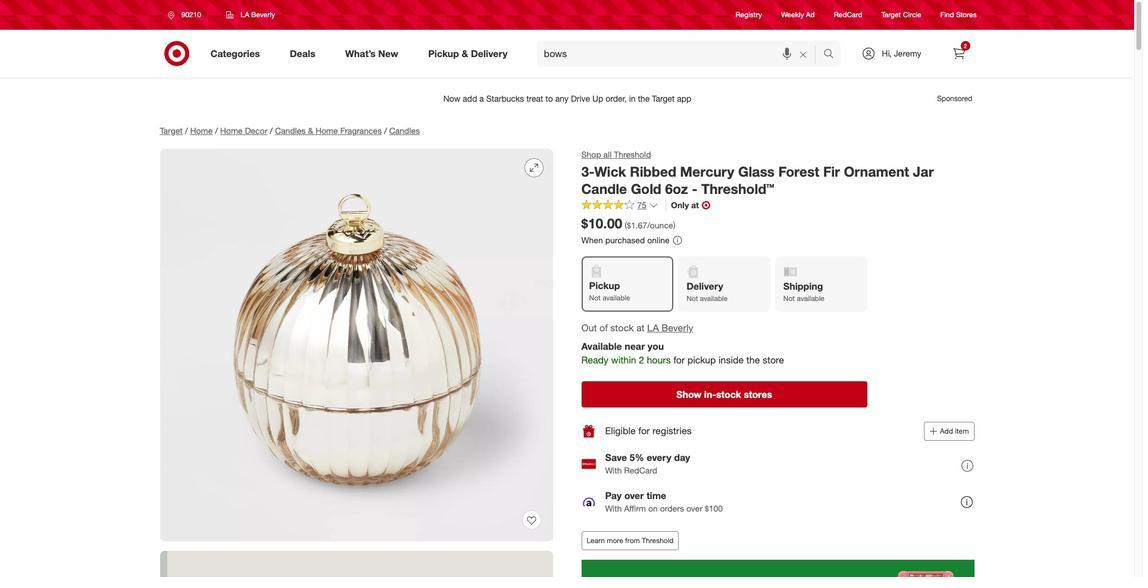 Task type: describe. For each thing, give the bounding box(es) containing it.
available
[[581, 341, 622, 353]]

)
[[673, 221, 676, 231]]

3 / from the left
[[270, 126, 273, 136]]

pay over time with affirm on orders over $100
[[605, 490, 723, 514]]

$100
[[705, 504, 723, 514]]

1 horizontal spatial la
[[647, 322, 659, 334]]

learn more from threshold
[[587, 536, 674, 545]]

day
[[674, 452, 690, 464]]

0 horizontal spatial &
[[308, 126, 313, 136]]

forest
[[779, 163, 820, 180]]

la inside dropdown button
[[240, 10, 249, 19]]

what's
[[345, 47, 376, 59]]

within
[[611, 354, 636, 366]]

glass
[[738, 163, 775, 180]]

of
[[600, 322, 608, 334]]

target circle
[[882, 10, 922, 19]]

find stores link
[[941, 10, 977, 20]]

pay
[[605, 490, 622, 502]]

show in-stock stores button
[[581, 382, 867, 408]]

1 vertical spatial advertisement region
[[581, 560, 974, 578]]

online
[[647, 235, 670, 246]]

1 vertical spatial for
[[639, 425, 650, 437]]

circle
[[903, 10, 922, 19]]

when purchased online
[[581, 235, 670, 246]]

hours
[[647, 354, 671, 366]]

weekly ad
[[781, 10, 815, 19]]

2 link
[[946, 40, 972, 67]]

with inside the save 5% every day with redcard
[[605, 466, 622, 476]]

only at
[[671, 200, 699, 210]]

75
[[637, 200, 647, 210]]

out
[[581, 322, 597, 334]]

home decor link
[[220, 126, 268, 136]]

hi, jeremy
[[882, 48, 921, 58]]

stock for of
[[611, 322, 634, 334]]

add item
[[940, 427, 969, 436]]

out of stock at la beverly
[[581, 322, 693, 334]]

available for pickup
[[603, 294, 630, 303]]

$10.00
[[581, 215, 622, 232]]

wick
[[594, 163, 626, 180]]

registry
[[736, 10, 762, 19]]

1 home from the left
[[190, 126, 213, 136]]

3-wick ribbed mercury glass forest fir ornament jar candle gold 6oz - threshold&#8482;, 1 of 11 image
[[160, 149, 553, 542]]

la beverly button
[[218, 4, 283, 26]]

what's new link
[[335, 40, 413, 67]]

gold
[[631, 180, 662, 197]]

candles link
[[389, 126, 420, 136]]

(
[[625, 221, 627, 231]]

shipping
[[784, 281, 823, 292]]

1 / from the left
[[185, 126, 188, 136]]

item
[[955, 427, 969, 436]]

candles & home fragrances link
[[275, 126, 382, 136]]

ad
[[806, 10, 815, 19]]

time
[[647, 490, 667, 502]]

fir
[[823, 163, 840, 180]]

stores
[[744, 389, 772, 401]]

3 home from the left
[[316, 126, 338, 136]]

$10.00 ( $1.67 /ounce )
[[581, 215, 676, 232]]

0 vertical spatial &
[[462, 47, 468, 59]]

ribbed
[[630, 163, 676, 180]]

learn
[[587, 536, 605, 545]]

find
[[941, 10, 954, 19]]

home link
[[190, 126, 213, 136]]

pickup
[[688, 354, 716, 366]]

store
[[763, 354, 784, 366]]

target circle link
[[882, 10, 922, 20]]

every
[[647, 452, 672, 464]]

0 horizontal spatial at
[[636, 322, 645, 334]]

4 / from the left
[[384, 126, 387, 136]]

1 horizontal spatial at
[[691, 200, 699, 210]]

threshold™
[[701, 180, 775, 197]]

2 home from the left
[[220, 126, 243, 136]]

not for pickup
[[589, 294, 601, 303]]

add
[[940, 427, 953, 436]]

from
[[625, 536, 640, 545]]

search button
[[818, 40, 847, 69]]

0 vertical spatial over
[[624, 490, 644, 502]]

show
[[676, 389, 702, 401]]

inside
[[719, 354, 744, 366]]

shop all threshold 3-wick ribbed mercury glass forest fir ornament jar candle gold 6oz - threshold™
[[581, 149, 934, 197]]

eligible
[[605, 425, 636, 437]]

90210
[[181, 10, 201, 19]]

registry link
[[736, 10, 762, 20]]

candle
[[581, 180, 627, 197]]

shipping not available
[[784, 281, 825, 303]]

delivery not available
[[687, 281, 728, 303]]



Task type: locate. For each thing, give the bounding box(es) containing it.
ready
[[581, 354, 609, 366]]

with inside "pay over time with affirm on orders over $100"
[[605, 504, 622, 514]]

1 vertical spatial redcard
[[624, 466, 657, 476]]

beverly up available near you ready within 2 hours for pickup inside the store
[[662, 322, 693, 334]]

not inside pickup not available
[[589, 294, 601, 303]]

0 horizontal spatial not
[[589, 294, 601, 303]]

2 down 'stores'
[[964, 42, 967, 49]]

beverly
[[251, 10, 275, 19], [662, 322, 693, 334]]

not down shipping
[[784, 294, 795, 303]]

ornament
[[844, 163, 909, 180]]

advertisement region
[[150, 85, 984, 113], [581, 560, 974, 578]]

0 vertical spatial with
[[605, 466, 622, 476]]

what's new
[[345, 47, 398, 59]]

90210 button
[[160, 4, 214, 26]]

6oz
[[665, 180, 688, 197]]

for
[[674, 354, 685, 366], [639, 425, 650, 437]]

target link
[[160, 126, 183, 136]]

pickup & delivery link
[[418, 40, 523, 67]]

2 / from the left
[[215, 126, 218, 136]]

1 vertical spatial &
[[308, 126, 313, 136]]

for right hours
[[674, 354, 685, 366]]

0 vertical spatial 2
[[964, 42, 967, 49]]

available for shipping
[[797, 294, 825, 303]]

target left home link on the top
[[160, 126, 183, 136]]

2 horizontal spatial available
[[797, 294, 825, 303]]

1 horizontal spatial home
[[220, 126, 243, 136]]

eligible for registries
[[605, 425, 692, 437]]

2 horizontal spatial not
[[784, 294, 795, 303]]

save 5% every day with redcard
[[605, 452, 690, 476]]

registries
[[653, 425, 692, 437]]

over left $100
[[687, 504, 703, 514]]

0 horizontal spatial home
[[190, 126, 213, 136]]

stock for in-
[[716, 389, 741, 401]]

1 horizontal spatial beverly
[[662, 322, 693, 334]]

over up affirm
[[624, 490, 644, 502]]

home left fragrances
[[316, 126, 338, 136]]

1 vertical spatial beverly
[[662, 322, 693, 334]]

in-
[[704, 389, 716, 401]]

0 horizontal spatial over
[[624, 490, 644, 502]]

0 vertical spatial delivery
[[471, 47, 508, 59]]

decor
[[245, 126, 268, 136]]

for right eligible at right bottom
[[639, 425, 650, 437]]

la up categories link
[[240, 10, 249, 19]]

1 vertical spatial delivery
[[687, 281, 723, 292]]

with down the pay
[[605, 504, 622, 514]]

available
[[603, 294, 630, 303], [700, 294, 728, 303], [797, 294, 825, 303]]

5%
[[630, 452, 644, 464]]

pickup & delivery
[[428, 47, 508, 59]]

1 horizontal spatial over
[[687, 504, 703, 514]]

jar
[[913, 163, 934, 180]]

threshold right from
[[642, 536, 674, 545]]

0 vertical spatial at
[[691, 200, 699, 210]]

not inside delivery not available
[[687, 294, 698, 303]]

target inside target circle link
[[882, 10, 901, 19]]

available for delivery
[[700, 294, 728, 303]]

deals
[[290, 47, 315, 59]]

deals link
[[280, 40, 330, 67]]

1 horizontal spatial candles
[[389, 126, 420, 136]]

1 vertical spatial stock
[[716, 389, 741, 401]]

2 with from the top
[[605, 504, 622, 514]]

all
[[604, 149, 612, 160]]

What can we help you find? suggestions appear below search field
[[537, 40, 827, 67]]

/ left home link on the top
[[185, 126, 188, 136]]

target for target / home / home decor / candles & home fragrances / candles
[[160, 126, 183, 136]]

only
[[671, 200, 689, 210]]

delivery inside delivery not available
[[687, 281, 723, 292]]

not up la beverly button
[[687, 294, 698, 303]]

/ left candles link
[[384, 126, 387, 136]]

hi,
[[882, 48, 892, 58]]

1 horizontal spatial pickup
[[589, 280, 620, 292]]

2 horizontal spatial home
[[316, 126, 338, 136]]

0 vertical spatial advertisement region
[[150, 85, 984, 113]]

redcard inside the save 5% every day with redcard
[[624, 466, 657, 476]]

1 horizontal spatial target
[[882, 10, 901, 19]]

1 horizontal spatial delivery
[[687, 281, 723, 292]]

2 inside available near you ready within 2 hours for pickup inside the store
[[639, 354, 644, 366]]

0 vertical spatial stock
[[611, 322, 634, 334]]

available inside pickup not available
[[603, 294, 630, 303]]

0 vertical spatial pickup
[[428, 47, 459, 59]]

available inside shipping not available
[[797, 294, 825, 303]]

0 horizontal spatial candles
[[275, 126, 306, 136]]

candles
[[275, 126, 306, 136], [389, 126, 420, 136]]

redcard right ad
[[834, 10, 863, 19]]

stock
[[611, 322, 634, 334], [716, 389, 741, 401]]

1 horizontal spatial redcard
[[834, 10, 863, 19]]

la up you
[[647, 322, 659, 334]]

pickup for not
[[589, 280, 620, 292]]

0 horizontal spatial target
[[160, 126, 183, 136]]

0 vertical spatial redcard
[[834, 10, 863, 19]]

at
[[691, 200, 699, 210], [636, 322, 645, 334]]

/ounce
[[647, 221, 673, 231]]

not for delivery
[[687, 294, 698, 303]]

at up near
[[636, 322, 645, 334]]

threshold inside button
[[642, 536, 674, 545]]

1 vertical spatial 2
[[639, 354, 644, 366]]

threshold right the all
[[614, 149, 651, 160]]

$1.67
[[627, 221, 647, 231]]

candles right "decor"
[[275, 126, 306, 136]]

1 candles from the left
[[275, 126, 306, 136]]

1 horizontal spatial available
[[700, 294, 728, 303]]

candles right fragrances
[[389, 126, 420, 136]]

categories link
[[200, 40, 275, 67]]

beverly up categories link
[[251, 10, 275, 19]]

1 vertical spatial with
[[605, 504, 622, 514]]

threshold inside shop all threshold 3-wick ribbed mercury glass forest fir ornament jar candle gold 6oz - threshold™
[[614, 149, 651, 160]]

0 vertical spatial for
[[674, 354, 685, 366]]

categories
[[210, 47, 260, 59]]

not up out
[[589, 294, 601, 303]]

1 horizontal spatial &
[[462, 47, 468, 59]]

when
[[581, 235, 603, 246]]

1 horizontal spatial for
[[674, 354, 685, 366]]

0 horizontal spatial beverly
[[251, 10, 275, 19]]

with down save on the right bottom of the page
[[605, 466, 622, 476]]

0 horizontal spatial 2
[[639, 354, 644, 366]]

2 candles from the left
[[389, 126, 420, 136]]

delivery
[[471, 47, 508, 59], [687, 281, 723, 292]]

1 vertical spatial over
[[687, 504, 703, 514]]

available inside delivery not available
[[700, 294, 728, 303]]

2
[[964, 42, 967, 49], [639, 354, 644, 366]]

home left "decor"
[[220, 126, 243, 136]]

0 vertical spatial target
[[882, 10, 901, 19]]

find stores
[[941, 10, 977, 19]]

0 horizontal spatial la
[[240, 10, 249, 19]]

not for shipping
[[784, 294, 795, 303]]

2 down near
[[639, 354, 644, 366]]

&
[[462, 47, 468, 59], [308, 126, 313, 136]]

save
[[605, 452, 627, 464]]

target for target circle
[[882, 10, 901, 19]]

0 horizontal spatial available
[[603, 294, 630, 303]]

stock right the "of"
[[611, 322, 634, 334]]

new
[[378, 47, 398, 59]]

search
[[818, 49, 847, 60]]

the
[[747, 354, 760, 366]]

for inside available near you ready within 2 hours for pickup inside the store
[[674, 354, 685, 366]]

purchased
[[605, 235, 645, 246]]

orders
[[660, 504, 684, 514]]

redcard link
[[834, 10, 863, 20]]

jeremy
[[894, 48, 921, 58]]

la
[[240, 10, 249, 19], [647, 322, 659, 334]]

la beverly
[[240, 10, 275, 19]]

fragrances
[[340, 126, 382, 136]]

near
[[625, 341, 645, 353]]

redcard down 5%
[[624, 466, 657, 476]]

threshold
[[614, 149, 651, 160], [642, 536, 674, 545]]

1 vertical spatial la
[[647, 322, 659, 334]]

1 vertical spatial pickup
[[589, 280, 620, 292]]

stock left stores
[[716, 389, 741, 401]]

available near you ready within 2 hours for pickup inside the store
[[581, 341, 784, 366]]

mercury
[[680, 163, 735, 180]]

home right target link
[[190, 126, 213, 136]]

beverly inside dropdown button
[[251, 10, 275, 19]]

0 horizontal spatial stock
[[611, 322, 634, 334]]

/ right home link on the top
[[215, 126, 218, 136]]

-
[[692, 180, 698, 197]]

pickup inside pickup not available
[[589, 280, 620, 292]]

1 horizontal spatial not
[[687, 294, 698, 303]]

1 vertical spatial target
[[160, 126, 183, 136]]

/ right "decor"
[[270, 126, 273, 136]]

stock inside button
[[716, 389, 741, 401]]

0 horizontal spatial for
[[639, 425, 650, 437]]

1 with from the top
[[605, 466, 622, 476]]

0 vertical spatial la
[[240, 10, 249, 19]]

0 vertical spatial beverly
[[251, 10, 275, 19]]

pickup up the "of"
[[589, 280, 620, 292]]

affirm
[[624, 504, 646, 514]]

3-
[[581, 163, 594, 180]]

0 vertical spatial threshold
[[614, 149, 651, 160]]

stores
[[956, 10, 977, 19]]

weekly ad link
[[781, 10, 815, 20]]

weekly
[[781, 10, 804, 19]]

at right 'only'
[[691, 200, 699, 210]]

shop
[[581, 149, 601, 160]]

over
[[624, 490, 644, 502], [687, 504, 703, 514]]

add item button
[[924, 422, 974, 441]]

1 horizontal spatial stock
[[716, 389, 741, 401]]

learn more from threshold button
[[581, 532, 679, 551]]

0 horizontal spatial pickup
[[428, 47, 459, 59]]

1 vertical spatial at
[[636, 322, 645, 334]]

1 vertical spatial threshold
[[642, 536, 674, 545]]

1 horizontal spatial 2
[[964, 42, 967, 49]]

not inside shipping not available
[[784, 294, 795, 303]]

0 horizontal spatial redcard
[[624, 466, 657, 476]]

pickup for &
[[428, 47, 459, 59]]

pickup right new on the top of page
[[428, 47, 459, 59]]

target left circle
[[882, 10, 901, 19]]

pickup
[[428, 47, 459, 59], [589, 280, 620, 292]]

0 horizontal spatial delivery
[[471, 47, 508, 59]]

image gallery element
[[160, 149, 553, 578]]



Task type: vqa. For each thing, say whether or not it's contained in the screenshot.
1708
no



